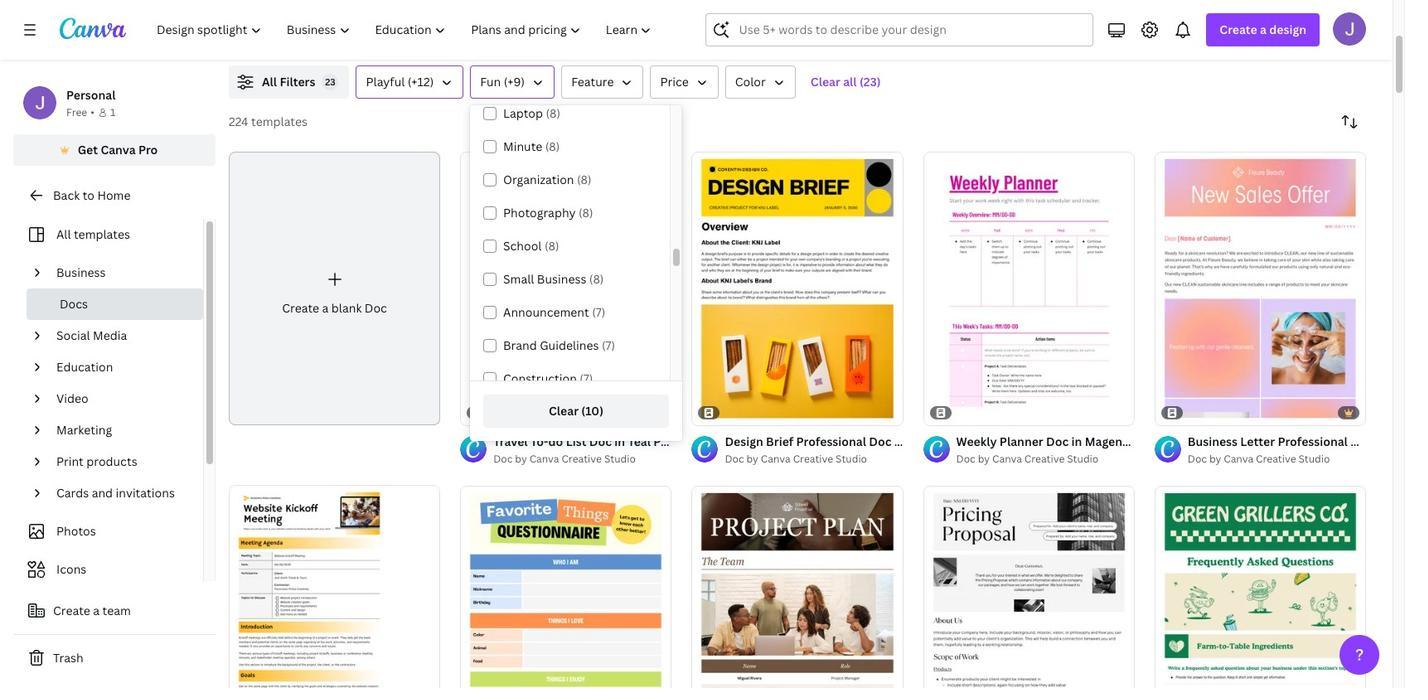 Task type: locate. For each thing, give the bounding box(es) containing it.
1 horizontal spatial business
[[537, 271, 587, 287]]

0 horizontal spatial a
[[93, 603, 100, 619]]

photos
[[56, 523, 96, 539]]

get
[[78, 142, 98, 158]]

invitations
[[116, 485, 175, 501]]

2 studio from the left
[[836, 452, 867, 466]]

1 horizontal spatial templates
[[251, 114, 308, 129]]

create down "icons"
[[53, 603, 90, 619]]

create left blank
[[282, 300, 319, 316]]

construction
[[503, 371, 577, 386]]

small business (8)
[[503, 271, 604, 287]]

filters
[[280, 74, 315, 90]]

(8) right organization
[[577, 172, 592, 187]]

organization (8)
[[503, 172, 592, 187]]

3 doc by canva creative studio link from the left
[[957, 451, 1135, 468]]

canva for design brief professional doc in yellow black grey bold modern style image
[[761, 452, 791, 466]]

(8) right school
[[545, 238, 559, 254]]

doc by canva creative studio link for the food & restaurant faqs doc in green cream yellow bold nostalgia style image
[[1188, 451, 1367, 468]]

back
[[53, 187, 80, 203]]

4 creative from the left
[[1256, 452, 1297, 466]]

doc
[[365, 300, 387, 316], [494, 452, 513, 466], [725, 452, 744, 466], [957, 452, 976, 466], [1188, 452, 1207, 466]]

business link
[[50, 257, 193, 289]]

1 horizontal spatial clear
[[811, 74, 841, 90]]

23 filter options selected element
[[322, 74, 339, 90]]

all filters
[[262, 74, 315, 90]]

products
[[86, 454, 137, 469]]

(8) up "announcement (7)"
[[589, 271, 604, 287]]

doc by canva creative studio link for pricing proposal professional doc in white black grey sleek monochrome style image
[[957, 451, 1135, 468]]

1 by from the left
[[515, 452, 527, 466]]

clear left (10)
[[549, 403, 579, 419]]

canva for business letter professional doc in salmon light blue gradients style image at the right
[[1224, 452, 1254, 466]]

school (8)
[[503, 238, 559, 254]]

get canva pro
[[78, 142, 158, 158]]

(7) right the guidelines
[[602, 337, 615, 353]]

doc by canva creative studio link
[[494, 451, 672, 468], [725, 451, 904, 468], [957, 451, 1135, 468], [1188, 451, 1367, 468]]

food & restaurant faqs doc in green cream yellow bold nostalgia style image
[[1155, 486, 1367, 688]]

travel to-do list doc in teal pastel green pastel purple vibrant professional style image
[[460, 152, 672, 426]]

icons link
[[23, 554, 193, 585]]

0 horizontal spatial all
[[56, 226, 71, 242]]

2 vertical spatial create
[[53, 603, 90, 619]]

0 vertical spatial templates
[[251, 114, 308, 129]]

business up "announcement (7)"
[[537, 271, 587, 287]]

4 doc by canva creative studio link from the left
[[1188, 451, 1367, 468]]

0 vertical spatial (7)
[[592, 304, 605, 320]]

1 horizontal spatial all
[[262, 74, 277, 90]]

1 vertical spatial a
[[322, 300, 329, 316]]

a
[[1260, 22, 1267, 37], [322, 300, 329, 316], [93, 603, 100, 619]]

templates down back to home
[[74, 226, 130, 242]]

(8) for school (8)
[[545, 238, 559, 254]]

studio for project plan professional doc in dark brown brown light brown traditional corporate style image
[[836, 452, 867, 466]]

price
[[660, 74, 689, 90]]

4 studio from the left
[[1299, 452, 1330, 466]]

0 horizontal spatial templates
[[74, 226, 130, 242]]

2 creative from the left
[[793, 452, 833, 466]]

all down the back
[[56, 226, 71, 242]]

by for doc by canva creative studio link related to pricing proposal professional doc in white black grey sleek monochrome style image
[[978, 452, 990, 466]]

clear left all
[[811, 74, 841, 90]]

(8) for minute (8)
[[545, 138, 560, 154]]

to
[[83, 187, 94, 203]]

3 creative from the left
[[1025, 452, 1065, 466]]

a inside button
[[93, 603, 100, 619]]

1 horizontal spatial create
[[282, 300, 319, 316]]

a inside dropdown button
[[1260, 22, 1267, 37]]

2 horizontal spatial a
[[1260, 22, 1267, 37]]

doc by canva creative studio for the food & restaurant faqs doc in green cream yellow bold nostalgia style image
[[1188, 452, 1330, 466]]

templates
[[251, 114, 308, 129], [74, 226, 130, 242]]

(7) for construction (7)
[[580, 371, 593, 386]]

trash link
[[13, 642, 216, 675]]

business letter professional doc in salmon light blue gradients style image
[[1155, 152, 1367, 426]]

1 vertical spatial all
[[56, 226, 71, 242]]

1 vertical spatial create
[[282, 300, 319, 316]]

all
[[262, 74, 277, 90], [56, 226, 71, 242]]

doc by canva creative studio
[[494, 452, 636, 466], [725, 452, 867, 466], [957, 452, 1099, 466], [1188, 452, 1330, 466]]

(8) right "laptop"
[[546, 105, 561, 121]]

(8)
[[546, 105, 561, 121], [545, 138, 560, 154], [577, 172, 592, 187], [579, 205, 593, 221], [545, 238, 559, 254], [589, 271, 604, 287]]

a left blank
[[322, 300, 329, 316]]

a left "team"
[[93, 603, 100, 619]]

1 studio from the left
[[604, 452, 636, 466]]

clear all (23) button
[[803, 66, 889, 99]]

by
[[515, 452, 527, 466], [747, 452, 759, 466], [978, 452, 990, 466], [1210, 452, 1222, 466]]

0 vertical spatial all
[[262, 74, 277, 90]]

create a blank doc
[[282, 300, 387, 316]]

(7) up (10)
[[580, 371, 593, 386]]

1 vertical spatial templates
[[74, 226, 130, 242]]

3 doc by canva creative studio from the left
[[957, 452, 1099, 466]]

1
[[110, 105, 115, 119]]

create a blank doc element
[[229, 152, 440, 426]]

1 doc by canva creative studio link from the left
[[494, 451, 672, 468]]

clear all (23)
[[811, 74, 881, 90]]

social media link
[[50, 320, 193, 352]]

4 by from the left
[[1210, 452, 1222, 466]]

clear
[[811, 74, 841, 90], [549, 403, 579, 419]]

business
[[56, 265, 106, 280], [537, 271, 587, 287]]

print products link
[[50, 446, 193, 478]]

canva for weekly planner doc in magenta light pink vibrant professional style image
[[993, 452, 1022, 466]]

templates right 224
[[251, 114, 308, 129]]

3 studio from the left
[[1067, 452, 1099, 466]]

0 horizontal spatial clear
[[549, 403, 579, 419]]

create left 'design'
[[1220, 22, 1258, 37]]

cards
[[56, 485, 89, 501]]

224
[[229, 114, 248, 129]]

canva inside button
[[101, 142, 136, 158]]

create inside button
[[53, 603, 90, 619]]

2 doc by canva creative studio link from the left
[[725, 451, 904, 468]]

0 vertical spatial create
[[1220, 22, 1258, 37]]

docs
[[60, 296, 88, 312]]

print
[[56, 454, 84, 469]]

studio for the favorite things questionnaire doc in blue orange green playful style image
[[604, 452, 636, 466]]

fun (+9)
[[480, 74, 525, 90]]

1 doc by canva creative studio from the left
[[494, 452, 636, 466]]

1 horizontal spatial a
[[322, 300, 329, 316]]

a left 'design'
[[1260, 22, 1267, 37]]

4 doc by canva creative studio from the left
[[1188, 452, 1330, 466]]

business up docs
[[56, 265, 106, 280]]

top level navigation element
[[146, 13, 666, 46]]

(7) up the guidelines
[[592, 304, 605, 320]]

create
[[1220, 22, 1258, 37], [282, 300, 319, 316], [53, 603, 90, 619]]

a for team
[[93, 603, 100, 619]]

trash
[[53, 650, 83, 666]]

0 vertical spatial clear
[[811, 74, 841, 90]]

by for project plan professional doc in dark brown brown light brown traditional corporate style image's doc by canva creative studio link
[[747, 452, 759, 466]]

create for create a team
[[53, 603, 90, 619]]

0 vertical spatial a
[[1260, 22, 1267, 37]]

clear (10) button
[[483, 395, 669, 428]]

creative
[[562, 452, 602, 466], [793, 452, 833, 466], [1025, 452, 1065, 466], [1256, 452, 1297, 466]]

2 vertical spatial a
[[93, 603, 100, 619]]

all left filters
[[262, 74, 277, 90]]

creative for the favorite things questionnaire doc in blue orange green playful style image
[[562, 452, 602, 466]]

1 vertical spatial (7)
[[602, 337, 615, 353]]

cards and invitations link
[[50, 478, 193, 509]]

studio
[[604, 452, 636, 466], [836, 452, 867, 466], [1067, 452, 1099, 466], [1299, 452, 1330, 466]]

small
[[503, 271, 534, 287]]

doc for business letter professional doc in salmon light blue gradients style image at the right
[[1188, 452, 1207, 466]]

price button
[[651, 66, 719, 99]]

(8) right "photography"
[[579, 205, 593, 221]]

templates for all templates
[[74, 226, 130, 242]]

all for all templates
[[56, 226, 71, 242]]

favorite things questionnaire doc in blue orange green playful style image
[[460, 486, 672, 688]]

2 vertical spatial (7)
[[580, 371, 593, 386]]

create inside dropdown button
[[1220, 22, 1258, 37]]

None search field
[[706, 13, 1094, 46]]

doc by canva creative studio for project plan professional doc in dark brown brown light brown traditional corporate style image
[[725, 452, 867, 466]]

(7)
[[592, 304, 605, 320], [602, 337, 615, 353], [580, 371, 593, 386]]

3 by from the left
[[978, 452, 990, 466]]

(8) right minute at the top left of the page
[[545, 138, 560, 154]]

color
[[735, 74, 766, 90]]

2 doc by canva creative studio from the left
[[725, 452, 867, 466]]

photography (8)
[[503, 205, 593, 221]]

Sort by button
[[1333, 105, 1367, 138]]

1 vertical spatial clear
[[549, 403, 579, 419]]

by for doc by canva creative studio link associated with the favorite things questionnaire doc in blue orange green playful style image
[[515, 452, 527, 466]]

1 creative from the left
[[562, 452, 602, 466]]

design brief professional doc in yellow black grey bold modern style image
[[692, 152, 904, 426]]

video link
[[50, 383, 193, 415]]

0 horizontal spatial create
[[53, 603, 90, 619]]

studio for the food & restaurant faqs doc in green cream yellow bold nostalgia style image
[[1299, 452, 1330, 466]]

canva
[[101, 142, 136, 158], [530, 452, 559, 466], [761, 452, 791, 466], [993, 452, 1022, 466], [1224, 452, 1254, 466]]

2 by from the left
[[747, 452, 759, 466]]

doc for weekly planner doc in magenta light pink vibrant professional style image
[[957, 452, 976, 466]]

2 horizontal spatial create
[[1220, 22, 1258, 37]]

and
[[92, 485, 113, 501]]

photography
[[503, 205, 576, 221]]



Task type: vqa. For each thing, say whether or not it's contained in the screenshot.


Task type: describe. For each thing, give the bounding box(es) containing it.
Search search field
[[739, 14, 1083, 46]]

playful (+12)
[[366, 74, 434, 90]]

(7) for announcement (7)
[[592, 304, 605, 320]]

all templates
[[56, 226, 130, 242]]

print products
[[56, 454, 137, 469]]

creative for the food & restaurant faqs doc in green cream yellow bold nostalgia style image
[[1256, 452, 1297, 466]]

cards and invitations
[[56, 485, 175, 501]]

(8) for laptop (8)
[[546, 105, 561, 121]]

create a team button
[[13, 595, 216, 628]]

school
[[503, 238, 542, 254]]

marketing link
[[50, 415, 193, 446]]

all
[[843, 74, 857, 90]]

minute
[[503, 138, 543, 154]]

create for create a blank doc
[[282, 300, 319, 316]]

marketing
[[56, 422, 112, 438]]

jacob simon image
[[1333, 12, 1367, 46]]

create a design button
[[1207, 13, 1320, 46]]

all for all filters
[[262, 74, 277, 90]]

doc by canva creative studio link for project plan professional doc in dark brown brown light brown traditional corporate style image
[[725, 451, 904, 468]]

creative for pricing proposal professional doc in white black grey sleek monochrome style image
[[1025, 452, 1065, 466]]

social
[[56, 328, 90, 343]]

feature button
[[561, 66, 644, 99]]

pricing proposal professional doc in white black grey sleek monochrome style image
[[923, 486, 1135, 688]]

(+9)
[[504, 74, 525, 90]]

free
[[66, 105, 87, 119]]

23
[[325, 75, 336, 88]]

project plan professional doc in dark brown brown light brown traditional corporate style image
[[692, 486, 904, 688]]

design
[[1270, 22, 1307, 37]]

construction (7)
[[503, 371, 593, 386]]

team
[[102, 603, 131, 619]]

icons
[[56, 561, 86, 577]]

create a design
[[1220, 22, 1307, 37]]

doc inside create a blank doc element
[[365, 300, 387, 316]]

blank
[[332, 300, 362, 316]]

feature
[[571, 74, 614, 90]]

education link
[[50, 352, 193, 383]]

announcement (7)
[[503, 304, 605, 320]]

pro
[[138, 142, 158, 158]]

create a blank doc link
[[229, 152, 440, 426]]

create a team
[[53, 603, 131, 619]]

minute (8)
[[503, 138, 560, 154]]

fun
[[480, 74, 501, 90]]

personal
[[66, 87, 116, 103]]

a for blank
[[322, 300, 329, 316]]

(+12)
[[408, 74, 434, 90]]

templates for 224 templates
[[251, 114, 308, 129]]

photos link
[[23, 516, 193, 547]]

•
[[91, 105, 94, 119]]

social media
[[56, 328, 127, 343]]

a for design
[[1260, 22, 1267, 37]]

media
[[93, 328, 127, 343]]

get canva pro button
[[13, 134, 216, 166]]

canva for travel to-do list doc in teal pastel green pastel purple vibrant professional style image
[[530, 452, 559, 466]]

doc by canva creative studio link for the favorite things questionnaire doc in blue orange green playful style image
[[494, 451, 672, 468]]

playful (+12) button
[[356, 66, 464, 99]]

create for create a design
[[1220, 22, 1258, 37]]

(10)
[[582, 403, 604, 419]]

doc for travel to-do list doc in teal pastel green pastel purple vibrant professional style image
[[494, 452, 513, 466]]

brand guidelines (7)
[[503, 337, 615, 353]]

guidelines
[[540, 337, 599, 353]]

creative for project plan professional doc in dark brown brown light brown traditional corporate style image
[[793, 452, 833, 466]]

(8) for photography (8)
[[579, 205, 593, 221]]

studio for pricing proposal professional doc in white black grey sleek monochrome style image
[[1067, 452, 1099, 466]]

clear for clear all (23)
[[811, 74, 841, 90]]

back to home
[[53, 187, 131, 203]]

doc for design brief professional doc in yellow black grey bold modern style image
[[725, 452, 744, 466]]

video
[[56, 391, 88, 406]]

224 templates
[[229, 114, 308, 129]]

home
[[97, 187, 131, 203]]

organization
[[503, 172, 574, 187]]

by for doc by canva creative studio link related to the food & restaurant faqs doc in green cream yellow bold nostalgia style image
[[1210, 452, 1222, 466]]

laptop
[[503, 105, 543, 121]]

color button
[[725, 66, 796, 99]]

brand
[[503, 337, 537, 353]]

doc by canva creative studio for the favorite things questionnaire doc in blue orange green playful style image
[[494, 452, 636, 466]]

playful
[[366, 74, 405, 90]]

(23)
[[860, 74, 881, 90]]

weekly planner doc in magenta light pink vibrant professional style image
[[923, 152, 1135, 426]]

all templates link
[[23, 219, 193, 250]]

clear (10)
[[549, 403, 604, 419]]

fun (+9) button
[[470, 66, 555, 99]]

kickoff meeting doc in orange black white professional gradients style image
[[229, 485, 440, 688]]

clear for clear (10)
[[549, 403, 579, 419]]

free •
[[66, 105, 94, 119]]

doc by canva creative studio for pricing proposal professional doc in white black grey sleek monochrome style image
[[957, 452, 1099, 466]]

back to home link
[[13, 179, 216, 212]]

laptop (8)
[[503, 105, 561, 121]]

(8) for organization (8)
[[577, 172, 592, 187]]

announcement
[[503, 304, 589, 320]]

education
[[56, 359, 113, 375]]

0 horizontal spatial business
[[56, 265, 106, 280]]



